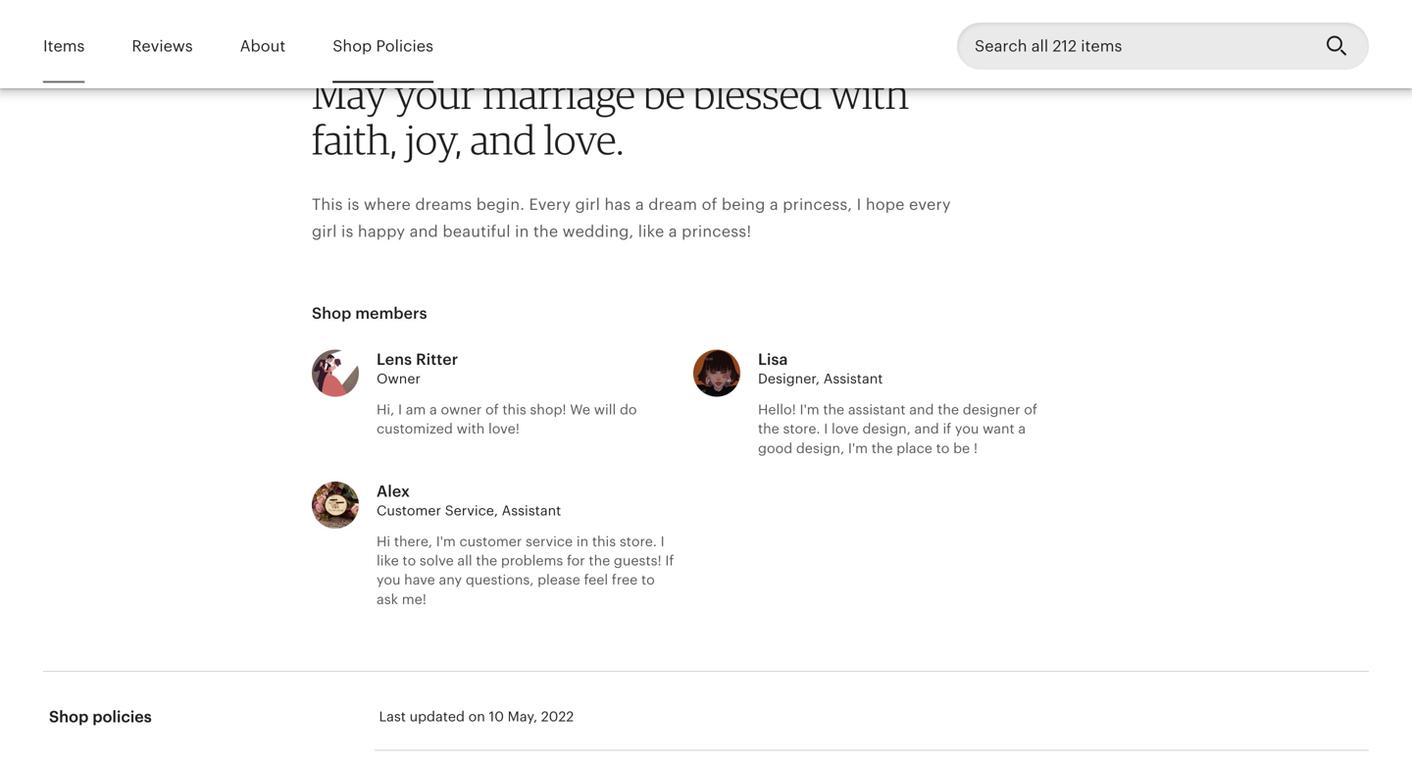 Task type: describe. For each thing, give the bounding box(es) containing it.
0 vertical spatial is
[[347, 196, 360, 213]]

may
[[312, 69, 387, 118]]

and up place
[[910, 402, 934, 417]]

any
[[439, 572, 462, 588]]

have
[[404, 572, 435, 588]]

the up good
[[758, 421, 780, 437]]

store. inside hi there, i'm customer service in this store. i like to solve all the problems for the guests! if you have any questions, please feel free to ask me!
[[620, 534, 657, 549]]

may,
[[508, 709, 538, 724]]

hello! i'm the assistant and the designer of the store. i love design, and if you want a good design, i'm the place to be !
[[758, 402, 1038, 456]]

every
[[909, 196, 951, 213]]

this for customer
[[592, 534, 616, 549]]

owner
[[377, 371, 421, 386]]

alex
[[377, 482, 410, 500]]

i'm inside hi there, i'm customer service in this store. i like to solve all the problems for the guests! if you have any questions, please feel free to ask me!
[[436, 534, 456, 549]]

service
[[526, 534, 573, 549]]

the down customer
[[476, 553, 497, 568]]

may your marriage be blessed with faith, joy, and love.
[[312, 69, 909, 164]]

lisa
[[758, 351, 788, 368]]

good
[[758, 440, 793, 456]]

please
[[538, 572, 580, 588]]

2 vertical spatial to
[[641, 572, 655, 588]]

dreams
[[415, 196, 472, 213]]

be inside hello! i'm the assistant and the designer of the store. i love design, and if you want a good design, i'm the place to be !
[[953, 440, 970, 456]]

marriage
[[483, 69, 636, 118]]

last updated on 10 may, 2022
[[379, 709, 574, 724]]

wedding,
[[563, 222, 634, 240]]

problems
[[501, 553, 563, 568]]

love
[[832, 421, 859, 437]]

!
[[974, 440, 978, 456]]

guests!
[[614, 553, 662, 568]]

customized
[[377, 421, 453, 437]]

members
[[355, 305, 427, 322]]

with inside the may your marriage be blessed with faith, joy, and love.
[[830, 69, 909, 118]]

the up if
[[938, 402, 959, 417]]

like inside this is where dreams begin. every girl has a dream of being a princess, i hope every girl is happy and beautiful in the wedding, like a princess!
[[638, 222, 664, 240]]

the up love
[[823, 402, 845, 417]]

service,
[[445, 503, 498, 518]]

shop policies
[[333, 37, 434, 55]]

shop for shop members
[[312, 305, 352, 322]]

to inside hello! i'm the assistant and the designer of the store. i love design, and if you want a good design, i'm the place to be !
[[936, 440, 950, 456]]

Search all 212 items text field
[[957, 23, 1310, 70]]

your
[[395, 69, 475, 118]]

of inside "hi, i am a owner of this shop! we will do customized with love!"
[[486, 402, 499, 417]]

has
[[605, 196, 631, 213]]

alex customer service, assistant
[[377, 482, 561, 518]]

a right has
[[635, 196, 644, 213]]

will
[[594, 402, 616, 417]]

customer
[[377, 503, 441, 518]]

1 horizontal spatial i'm
[[800, 402, 820, 417]]

about link
[[240, 24, 286, 69]]

on
[[468, 709, 485, 724]]

am
[[406, 402, 426, 417]]

dream
[[649, 196, 698, 213]]

10
[[489, 709, 504, 724]]

i inside "hi, i am a owner of this shop! we will do customized with love!"
[[398, 402, 402, 417]]

hello!
[[758, 402, 796, 417]]

solve
[[420, 553, 454, 568]]

2022
[[541, 709, 574, 724]]

shop members
[[312, 305, 427, 322]]

policies
[[376, 37, 434, 55]]

assistant inside alex customer service, assistant
[[502, 503, 561, 518]]

i inside hi there, i'm customer service in this store. i like to solve all the problems for the guests! if you have any questions, please feel free to ask me!
[[661, 534, 665, 549]]

customer
[[460, 534, 522, 549]]

the inside this is where dreams begin. every girl has a dream of being a princess, i hope every girl is happy and beautiful in the wedding, like a princess!
[[533, 222, 558, 240]]

of inside hello! i'm the assistant and the designer of the store. i love design, and if you want a good design, i'm the place to be !
[[1024, 402, 1038, 417]]

place
[[897, 440, 933, 456]]

you inside hello! i'm the assistant and the designer of the store. i love design, and if you want a good design, i'm the place to be !
[[955, 421, 979, 437]]

me!
[[402, 591, 427, 607]]

hi, i am a owner of this shop! we will do customized with love!
[[377, 402, 637, 437]]

hi
[[377, 534, 391, 549]]

0 horizontal spatial to
[[403, 553, 416, 568]]

a inside "hi, i am a owner of this shop! we will do customized with love!"
[[430, 402, 437, 417]]

princess!
[[682, 222, 752, 240]]

in inside this is where dreams begin. every girl has a dream of being a princess, i hope every girl is happy and beautiful in the wedding, like a princess!
[[515, 222, 529, 240]]

free
[[612, 572, 638, 588]]

items
[[43, 37, 85, 55]]

shop for shop policies
[[49, 708, 89, 726]]

love!
[[488, 421, 520, 437]]

shop policies
[[49, 708, 152, 726]]

questions,
[[466, 572, 534, 588]]

blessed
[[693, 69, 822, 118]]

policies
[[93, 708, 152, 726]]

2 horizontal spatial i'm
[[848, 440, 868, 456]]

and left if
[[915, 421, 939, 437]]

if
[[665, 553, 674, 568]]

we
[[570, 402, 591, 417]]

this is where dreams begin. every girl has a dream of being a princess, i hope every girl is happy and beautiful in the wedding, like a princess!
[[312, 196, 951, 240]]

owner
[[441, 402, 482, 417]]

you inside hi there, i'm customer service in this store. i like to solve all the problems for the guests! if you have any questions, please feel free to ask me!
[[377, 572, 401, 588]]

a inside hello! i'm the assistant and the designer of the store. i love design, and if you want a good design, i'm the place to be !
[[1018, 421, 1026, 437]]



Task type: locate. For each thing, give the bounding box(es) containing it.
where
[[364, 196, 411, 213]]

store.
[[783, 421, 821, 437], [620, 534, 657, 549]]

you up the ask
[[377, 572, 401, 588]]

hi there, i'm customer service in this store. i like to solve all the problems for the guests! if you have any questions, please feel free to ask me!
[[377, 534, 674, 607]]

updated
[[410, 709, 465, 724]]

store. up guests!
[[620, 534, 657, 549]]

be inside the may your marriage be blessed with faith, joy, and love.
[[644, 69, 685, 118]]

all
[[458, 553, 472, 568]]

0 vertical spatial i'm
[[800, 402, 820, 417]]

0 vertical spatial assistant
[[824, 371, 883, 386]]

this inside hi there, i'm customer service in this store. i like to solve all the problems for the guests! if you have any questions, please feel free to ask me!
[[592, 534, 616, 549]]

0 horizontal spatial girl
[[312, 222, 337, 240]]

if
[[943, 421, 952, 437]]

1 horizontal spatial assistant
[[824, 371, 883, 386]]

this up the love!
[[503, 402, 526, 417]]

is
[[347, 196, 360, 213], [341, 222, 354, 240]]

shop inside shop policies link
[[333, 37, 372, 55]]

i left hope
[[857, 196, 862, 213]]

1 vertical spatial shop
[[312, 305, 352, 322]]

there,
[[394, 534, 433, 549]]

shop for shop policies
[[333, 37, 372, 55]]

be
[[644, 69, 685, 118], [953, 440, 970, 456]]

lens ritter owner
[[377, 351, 458, 386]]

shop policies link
[[333, 24, 434, 69]]

feel
[[584, 572, 608, 588]]

happy
[[358, 222, 405, 240]]

love.
[[544, 115, 624, 164]]

faith,
[[312, 115, 397, 164]]

2 vertical spatial shop
[[49, 708, 89, 726]]

like
[[638, 222, 664, 240], [377, 553, 399, 568]]

shop left the policies at the bottom left
[[49, 708, 89, 726]]

with
[[830, 69, 909, 118], [457, 421, 485, 437]]

and
[[470, 115, 536, 164], [410, 222, 438, 240], [910, 402, 934, 417], [915, 421, 939, 437]]

2 horizontal spatial of
[[1024, 402, 1038, 417]]

0 vertical spatial with
[[830, 69, 909, 118]]

to down guests!
[[641, 572, 655, 588]]

1 horizontal spatial to
[[641, 572, 655, 588]]

assistant inside lisa designer, assistant
[[824, 371, 883, 386]]

2 vertical spatial i'm
[[436, 534, 456, 549]]

do
[[620, 402, 637, 417]]

1 horizontal spatial store.
[[783, 421, 821, 437]]

i'm
[[800, 402, 820, 417], [848, 440, 868, 456], [436, 534, 456, 549]]

and inside the may your marriage be blessed with faith, joy, and love.
[[470, 115, 536, 164]]

hope
[[866, 196, 905, 213]]

want
[[983, 421, 1015, 437]]

girl down 'this'
[[312, 222, 337, 240]]

a right want on the bottom of page
[[1018, 421, 1026, 437]]

1 horizontal spatial in
[[577, 534, 589, 549]]

0 vertical spatial design,
[[863, 421, 911, 437]]

ritter
[[416, 351, 458, 368]]

1 horizontal spatial with
[[830, 69, 909, 118]]

1 horizontal spatial girl
[[575, 196, 600, 213]]

0 horizontal spatial with
[[457, 421, 485, 437]]

1 horizontal spatial be
[[953, 440, 970, 456]]

in
[[515, 222, 529, 240], [577, 534, 589, 549]]

i inside hello! i'm the assistant and the designer of the store. i love design, and if you want a good design, i'm the place to be !
[[824, 421, 828, 437]]

reviews
[[132, 37, 193, 55]]

1 vertical spatial this
[[592, 534, 616, 549]]

like down dream
[[638, 222, 664, 240]]

design, down "assistant"
[[863, 421, 911, 437]]

1 vertical spatial in
[[577, 534, 589, 549]]

of inside this is where dreams begin. every girl has a dream of being a princess, i hope every girl is happy and beautiful in the wedding, like a princess!
[[702, 196, 717, 213]]

0 vertical spatial you
[[955, 421, 979, 437]]

0 horizontal spatial you
[[377, 572, 401, 588]]

begin.
[[476, 196, 525, 213]]

shop up the may
[[333, 37, 372, 55]]

0 vertical spatial like
[[638, 222, 664, 240]]

0 horizontal spatial design,
[[796, 440, 845, 456]]

with inside "hi, i am a owner of this shop! we will do customized with love!"
[[457, 421, 485, 437]]

1 vertical spatial be
[[953, 440, 970, 456]]

girl
[[575, 196, 600, 213], [312, 222, 337, 240]]

1 horizontal spatial of
[[702, 196, 717, 213]]

i'm right hello!
[[800, 402, 820, 417]]

assistant
[[824, 371, 883, 386], [502, 503, 561, 518]]

assistant up service
[[502, 503, 561, 518]]

0 horizontal spatial store.
[[620, 534, 657, 549]]

i'm down love
[[848, 440, 868, 456]]

you right if
[[955, 421, 979, 437]]

shop
[[333, 37, 372, 55], [312, 305, 352, 322], [49, 708, 89, 726]]

0 horizontal spatial be
[[644, 69, 685, 118]]

this inside "hi, i am a owner of this shop! we will do customized with love!"
[[503, 402, 526, 417]]

0 vertical spatial this
[[503, 402, 526, 417]]

0 vertical spatial store.
[[783, 421, 821, 437]]

i left love
[[824, 421, 828, 437]]

beautiful
[[443, 222, 511, 240]]

of up princess!
[[702, 196, 717, 213]]

reviews link
[[132, 24, 193, 69]]

1 vertical spatial with
[[457, 421, 485, 437]]

store. down hello!
[[783, 421, 821, 437]]

0 vertical spatial be
[[644, 69, 685, 118]]

i right hi,
[[398, 402, 402, 417]]

to
[[936, 440, 950, 456], [403, 553, 416, 568], [641, 572, 655, 588]]

store. inside hello! i'm the assistant and the designer of the store. i love design, and if you want a good design, i'm the place to be !
[[783, 421, 821, 437]]

assistant
[[848, 402, 906, 417]]

hi,
[[377, 402, 395, 417]]

0 horizontal spatial this
[[503, 402, 526, 417]]

designer,
[[758, 371, 820, 386]]

designer
[[963, 402, 1021, 417]]

1 vertical spatial girl
[[312, 222, 337, 240]]

you
[[955, 421, 979, 437], [377, 572, 401, 588]]

a right 'being'
[[770, 196, 779, 213]]

be right "love."
[[644, 69, 685, 118]]

of right designer
[[1024, 402, 1038, 417]]

1 horizontal spatial like
[[638, 222, 664, 240]]

is down 'this'
[[341, 222, 354, 240]]

like inside hi there, i'm customer service in this store. i like to solve all the problems for the guests! if you have any questions, please feel free to ask me!
[[377, 553, 399, 568]]

0 vertical spatial girl
[[575, 196, 600, 213]]

joy,
[[405, 115, 462, 164]]

1 horizontal spatial you
[[955, 421, 979, 437]]

shop!
[[530, 402, 567, 417]]

design, down love
[[796, 440, 845, 456]]

1 horizontal spatial this
[[592, 534, 616, 549]]

last
[[379, 709, 406, 724]]

in down begin.
[[515, 222, 529, 240]]

to down if
[[936, 440, 950, 456]]

1 horizontal spatial design,
[[863, 421, 911, 437]]

shop left members
[[312, 305, 352, 322]]

every
[[529, 196, 571, 213]]

0 horizontal spatial like
[[377, 553, 399, 568]]

this up guests!
[[592, 534, 616, 549]]

0 horizontal spatial of
[[486, 402, 499, 417]]

and up begin.
[[470, 115, 536, 164]]

a right am
[[430, 402, 437, 417]]

0 vertical spatial in
[[515, 222, 529, 240]]

0 horizontal spatial assistant
[[502, 503, 561, 518]]

be left !
[[953, 440, 970, 456]]

2 horizontal spatial to
[[936, 440, 950, 456]]

is right 'this'
[[347, 196, 360, 213]]

and down dreams
[[410, 222, 438, 240]]

in up for on the left of the page
[[577, 534, 589, 549]]

the down 'every'
[[533, 222, 558, 240]]

0 horizontal spatial in
[[515, 222, 529, 240]]

1 vertical spatial assistant
[[502, 503, 561, 518]]

0 vertical spatial shop
[[333, 37, 372, 55]]

princess,
[[783, 196, 853, 213]]

lisa designer, assistant
[[758, 351, 883, 386]]

the up feel
[[589, 553, 610, 568]]

girl up wedding,
[[575, 196, 600, 213]]

being
[[722, 196, 766, 213]]

for
[[567, 553, 585, 568]]

1 vertical spatial design,
[[796, 440, 845, 456]]

1 vertical spatial like
[[377, 553, 399, 568]]

1 vertical spatial is
[[341, 222, 354, 240]]

of
[[702, 196, 717, 213], [486, 402, 499, 417], [1024, 402, 1038, 417]]

items link
[[43, 24, 85, 69]]

the left place
[[872, 440, 893, 456]]

this
[[312, 196, 343, 213]]

and inside this is where dreams begin. every girl has a dream of being a princess, i hope every girl is happy and beautiful in the wedding, like a princess!
[[410, 222, 438, 240]]

the
[[533, 222, 558, 240], [823, 402, 845, 417], [938, 402, 959, 417], [758, 421, 780, 437], [872, 440, 893, 456], [476, 553, 497, 568], [589, 553, 610, 568]]

i up guests!
[[661, 534, 665, 549]]

design,
[[863, 421, 911, 437], [796, 440, 845, 456]]

ask
[[377, 591, 398, 607]]

0 vertical spatial to
[[936, 440, 950, 456]]

a down dream
[[669, 222, 678, 240]]

i'm up solve
[[436, 534, 456, 549]]

1 vertical spatial to
[[403, 553, 416, 568]]

like down hi
[[377, 553, 399, 568]]

1 vertical spatial i'm
[[848, 440, 868, 456]]

about
[[240, 37, 286, 55]]

in inside hi there, i'm customer service in this store. i like to solve all the problems for the guests! if you have any questions, please feel free to ask me!
[[577, 534, 589, 549]]

i inside this is where dreams begin. every girl has a dream of being a princess, i hope every girl is happy and beautiful in the wedding, like a princess!
[[857, 196, 862, 213]]

0 horizontal spatial i'm
[[436, 534, 456, 549]]

this for ritter
[[503, 402, 526, 417]]

lens
[[377, 351, 412, 368]]

assistant up "assistant"
[[824, 371, 883, 386]]

this
[[503, 402, 526, 417], [592, 534, 616, 549]]

of up the love!
[[486, 402, 499, 417]]

to down there,
[[403, 553, 416, 568]]

1 vertical spatial you
[[377, 572, 401, 588]]

1 vertical spatial store.
[[620, 534, 657, 549]]



Task type: vqa. For each thing, say whether or not it's contained in the screenshot.


